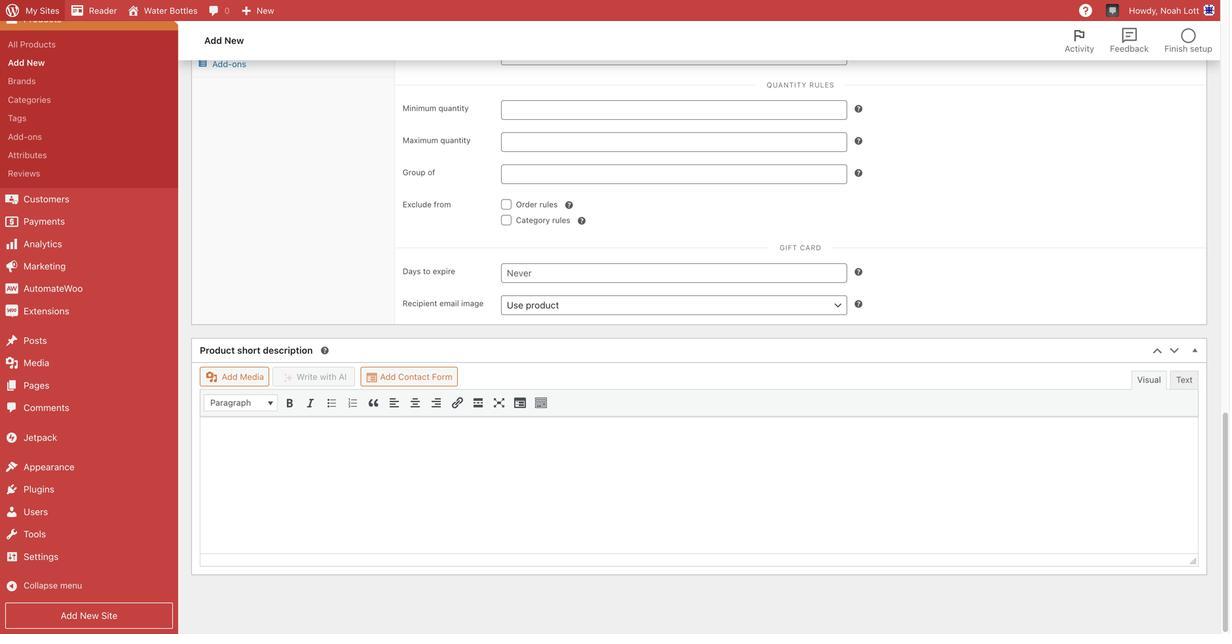 Task type: describe. For each thing, give the bounding box(es) containing it.
tags
[[8, 113, 27, 123]]

expire
[[433, 266, 455, 276]]

add new site link
[[5, 603, 173, 629]]

automatewoo link
[[0, 278, 178, 300]]

0
[[224, 6, 230, 15]]

media inside button
[[240, 372, 264, 381]]

add new link
[[0, 53, 178, 72]]

add new inside "link"
[[8, 58, 45, 67]]

Minimum quantity number field
[[501, 100, 847, 120]]

maximum quantity
[[403, 136, 471, 145]]

product
[[200, 345, 235, 356]]

add contact form
[[378, 372, 453, 381]]

1 vertical spatial ons
[[28, 132, 42, 141]]

1 vertical spatial add-ons
[[8, 132, 42, 141]]

0 vertical spatial attributes link
[[192, 0, 394, 24]]

advanced link
[[192, 24, 394, 51]]

rules for order rules
[[540, 200, 558, 209]]

write
[[297, 372, 318, 381]]

tab list containing activity
[[1057, 21, 1220, 60]]

choose an image to display in "gift card received" emails sent to gift card recipients. image
[[853, 299, 864, 309]]

0 vertical spatial add new
[[204, 35, 244, 46]]

0 horizontal spatial attributes link
[[0, 146, 178, 164]]

image
[[461, 299, 484, 308]]

add media
[[219, 372, 264, 381]]

lott
[[1184, 6, 1199, 15]]

summarize this product in 1-2 short sentences. we'll show it at the top of the page. image
[[319, 345, 330, 356]]

all products link
[[0, 35, 178, 53]]

card
[[800, 244, 822, 252]]

add inside add new "link"
[[8, 58, 24, 67]]

settings link
[[0, 546, 178, 568]]

pages
[[24, 380, 49, 391]]

marketing
[[24, 261, 66, 272]]

water bottles
[[144, 6, 198, 15]]

status
[[418, 17, 440, 26]]

water
[[144, 6, 167, 15]]

all
[[8, 39, 18, 49]]

my
[[26, 6, 38, 15]]

water bottles link
[[122, 0, 203, 21]]

tax
[[403, 17, 415, 26]]

new inside add new site 'link'
[[80, 610, 99, 621]]

collapse
[[24, 580, 58, 590]]

bottles
[[170, 6, 198, 15]]

enter a value to require customers to purchase this product in multiples. image
[[853, 168, 864, 178]]

paragraph button
[[204, 394, 278, 411]]

extensions
[[24, 306, 69, 316]]

enter a maximum allowed quantity for this product. image
[[853, 136, 864, 146]]

minimum
[[403, 104, 436, 113]]

howdy,
[[1129, 6, 1158, 15]]

reviews link
[[0, 164, 178, 183]]

tools
[[24, 529, 46, 540]]

exclude
[[403, 200, 432, 209]]

write with ai button
[[273, 367, 355, 386]]

recipient email image
[[403, 299, 484, 308]]

add inside "add media" button
[[222, 372, 238, 381]]

advanced
[[212, 32, 252, 42]]

users link
[[0, 501, 178, 523]]

activity button
[[1057, 21, 1102, 60]]

my sites link
[[0, 0, 65, 21]]

automatewoo
[[24, 283, 83, 294]]

pages link
[[0, 374, 178, 397]]

paragraph
[[210, 398, 251, 407]]

categories link
[[0, 90, 178, 109]]

group
[[403, 168, 426, 177]]

payments link
[[0, 210, 178, 233]]

short
[[237, 345, 261, 356]]

1 horizontal spatial add-ons link
[[192, 51, 394, 78]]

add media button
[[200, 367, 269, 386]]

1 vertical spatial add-ons link
[[0, 127, 178, 146]]

days
[[403, 266, 421, 276]]

1 vertical spatial products
[[20, 39, 56, 49]]

new inside new link
[[257, 6, 274, 15]]

brands link
[[0, 72, 178, 90]]

collapse menu
[[24, 580, 82, 590]]

text button
[[1170, 371, 1199, 390]]

new down 0
[[224, 35, 244, 46]]

days to expire
[[403, 266, 455, 276]]

Days to expire text field
[[501, 263, 847, 283]]

to
[[423, 266, 431, 276]]

feedback button
[[1102, 21, 1157, 60]]

group of
[[403, 168, 435, 177]]

ai
[[339, 372, 347, 381]]

of
[[428, 168, 435, 177]]

category
[[516, 216, 550, 225]]



Task type: vqa. For each thing, say whether or not it's contained in the screenshot.
'Get' within the "Get inspired" link
no



Task type: locate. For each thing, give the bounding box(es) containing it.
0 vertical spatial rules
[[810, 81, 835, 89]]

add up paragraph at left
[[222, 372, 238, 381]]

1 vertical spatial add-
[[8, 132, 28, 141]]

media down short
[[240, 372, 264, 381]]

contact
[[398, 372, 430, 381]]

comments link
[[0, 397, 178, 419]]

1 vertical spatial add new
[[8, 58, 45, 67]]

category rules
[[516, 216, 570, 225]]

new right 0
[[257, 6, 274, 15]]

toolbar navigation
[[0, 0, 1220, 24]]

customers
[[24, 194, 69, 204]]

extensions link
[[0, 300, 178, 322]]

1 vertical spatial attributes link
[[0, 146, 178, 164]]

1 horizontal spatial media
[[240, 372, 264, 381]]

rules right quantity
[[810, 81, 835, 89]]

period of time given to gift card recipients to redeem or use their code before it becomes inactive. leave this field empty to keep the issued gift card codes active indefinitely. image
[[853, 267, 864, 277]]

exclude from
[[403, 200, 451, 209]]

appearance link
[[0, 456, 178, 478]]

quantity rules
[[767, 81, 835, 89]]

add new up brands
[[8, 58, 45, 67]]

menu
[[60, 580, 82, 590]]

0 vertical spatial quantity
[[439, 104, 469, 113]]

rules down exclude this product from order rules (minimum/maximum quantity and value). image
[[552, 216, 570, 225]]

activity
[[1065, 44, 1094, 53]]

tax status
[[403, 17, 440, 26]]

tab list
[[1057, 21, 1220, 60]]

add new
[[204, 35, 244, 46], [8, 58, 45, 67]]

order
[[516, 200, 537, 209]]

1 horizontal spatial attributes
[[212, 5, 251, 15]]

description
[[263, 345, 313, 356]]

exclude this product from order rules (minimum/maximum quantity and value). image
[[564, 200, 574, 210]]

0 vertical spatial add-ons link
[[192, 51, 394, 78]]

add down all
[[8, 58, 24, 67]]

brands
[[8, 76, 36, 86]]

posts
[[24, 335, 47, 346]]

1 horizontal spatial add-
[[212, 59, 232, 69]]

jetpack
[[24, 432, 57, 443]]

add-ons link down new link
[[192, 51, 394, 78]]

quantity
[[767, 81, 807, 89]]

1 horizontal spatial add-ons
[[212, 59, 246, 69]]

rules
[[810, 81, 835, 89], [540, 200, 558, 209], [552, 216, 570, 225]]

add
[[204, 35, 222, 46], [8, 58, 24, 67], [222, 372, 238, 381], [380, 372, 396, 381], [61, 610, 78, 621]]

add- down tags
[[8, 132, 28, 141]]

add left contact
[[380, 372, 396, 381]]

0 vertical spatial ons
[[232, 59, 246, 69]]

products link
[[0, 8, 178, 30]]

None checkbox
[[501, 199, 512, 210]]

2 vertical spatial rules
[[552, 216, 570, 225]]

ons down advanced
[[232, 59, 246, 69]]

product short description
[[200, 345, 313, 356]]

add down menu
[[61, 610, 78, 621]]

add new down 0
[[204, 35, 244, 46]]

reader
[[89, 6, 117, 15]]

recipient
[[403, 299, 437, 308]]

ons
[[232, 59, 246, 69], [28, 132, 42, 141]]

quantity for maximum quantity
[[441, 136, 471, 145]]

define whether or not the entire product is taxable, or just the cost of shipping it. image
[[853, 17, 864, 27]]

visual button
[[1132, 371, 1167, 390]]

rules for quantity rules
[[810, 81, 835, 89]]

paragraph button
[[204, 395, 277, 411]]

0 horizontal spatial ons
[[28, 132, 42, 141]]

enter a minimum required quantity for this product. image
[[853, 104, 864, 114]]

notification image
[[1108, 5, 1118, 15]]

1 horizontal spatial ons
[[232, 59, 246, 69]]

add-ons down advanced
[[212, 59, 246, 69]]

media link
[[0, 352, 178, 374]]

new link
[[235, 0, 280, 21]]

1 vertical spatial media
[[240, 372, 264, 381]]

new left site
[[80, 610, 99, 621]]

add- down advanced
[[212, 59, 232, 69]]

exclude this product from category 'group of' quantity rules. <strong>note: </strong>if a product-level 'group of' quantity rule is defined, then the product is automatically excluded from category 'group of' rules. image
[[576, 216, 587, 226]]

quantity right minimum
[[439, 104, 469, 113]]

attributes up advanced
[[212, 5, 251, 15]]

1 vertical spatial quantity
[[441, 136, 471, 145]]

jetpack link
[[0, 426, 178, 449]]

1 vertical spatial rules
[[540, 200, 558, 209]]

plugins link
[[0, 478, 178, 501]]

setup
[[1190, 44, 1213, 53]]

Group of number field
[[501, 165, 847, 184]]

order rules
[[516, 200, 558, 209]]

appearance
[[24, 462, 75, 472]]

0 vertical spatial attributes
[[212, 5, 251, 15]]

howdy, noah lott
[[1129, 6, 1199, 15]]

0 vertical spatial add-
[[212, 59, 232, 69]]

collapse menu button
[[0, 575, 178, 597]]

add inside add contact form button
[[380, 372, 396, 381]]

maximum
[[403, 136, 438, 145]]

categories
[[8, 95, 51, 104]]

Maximum quantity number field
[[501, 132, 847, 152]]

noah
[[1161, 6, 1182, 15]]

ons down the categories
[[28, 132, 42, 141]]

visual
[[1137, 375, 1161, 384]]

email
[[439, 299, 459, 308]]

add new site
[[61, 610, 118, 621]]

comments
[[24, 402, 69, 413]]

0 horizontal spatial attributes
[[8, 150, 47, 160]]

1 horizontal spatial attributes link
[[192, 0, 394, 24]]

rules up category rules
[[540, 200, 558, 209]]

reviews
[[8, 168, 40, 178]]

finish setup button
[[1157, 21, 1220, 60]]

from
[[434, 200, 451, 209]]

add down 0 link
[[204, 35, 222, 46]]

0 horizontal spatial add new
[[8, 58, 45, 67]]

sites
[[40, 6, 60, 15]]

add-ons
[[212, 59, 246, 69], [8, 132, 42, 141]]

rules for category rules
[[552, 216, 570, 225]]

payments
[[24, 216, 65, 227]]

settings
[[24, 551, 59, 562]]

write with ai
[[297, 372, 347, 381]]

attributes
[[212, 5, 251, 15], [8, 150, 47, 160]]

gift
[[780, 244, 798, 252]]

0 link
[[203, 0, 235, 21]]

media up pages
[[24, 358, 49, 368]]

quantity for minimum quantity
[[439, 104, 469, 113]]

0 horizontal spatial add-ons
[[8, 132, 42, 141]]

posts link
[[0, 330, 178, 352]]

0 vertical spatial add-ons
[[212, 59, 246, 69]]

quantity right the maximum
[[441, 136, 471, 145]]

0 vertical spatial media
[[24, 358, 49, 368]]

minimum quantity
[[403, 104, 469, 113]]

add inside add new site 'link'
[[61, 610, 78, 621]]

form
[[432, 372, 453, 381]]

add-ons down tags
[[8, 132, 42, 141]]

0 horizontal spatial add-ons link
[[0, 127, 178, 146]]

products right all
[[20, 39, 56, 49]]

media
[[24, 358, 49, 368], [240, 372, 264, 381]]

None checkbox
[[501, 215, 512, 225]]

attributes up reviews
[[8, 150, 47, 160]]

analytics link
[[0, 233, 178, 255]]

reader link
[[65, 0, 122, 21]]

0 horizontal spatial add-
[[8, 132, 28, 141]]

products up all products
[[24, 14, 62, 24]]

0 vertical spatial products
[[24, 14, 62, 24]]

1 vertical spatial attributes
[[8, 150, 47, 160]]

tools link
[[0, 523, 178, 546]]

add-ons link down categories link at the left top
[[0, 127, 178, 146]]

site
[[101, 610, 118, 621]]

customers link
[[0, 188, 178, 210]]

my sites
[[26, 6, 60, 15]]

new inside add new "link"
[[27, 58, 45, 67]]

0 horizontal spatial media
[[24, 358, 49, 368]]

add contact form button
[[361, 367, 458, 386]]

tags link
[[0, 109, 178, 127]]

new down all products
[[27, 58, 45, 67]]

analytics
[[24, 238, 62, 249]]

1 horizontal spatial add new
[[204, 35, 244, 46]]

all products
[[8, 39, 56, 49]]

users
[[24, 506, 48, 517]]



